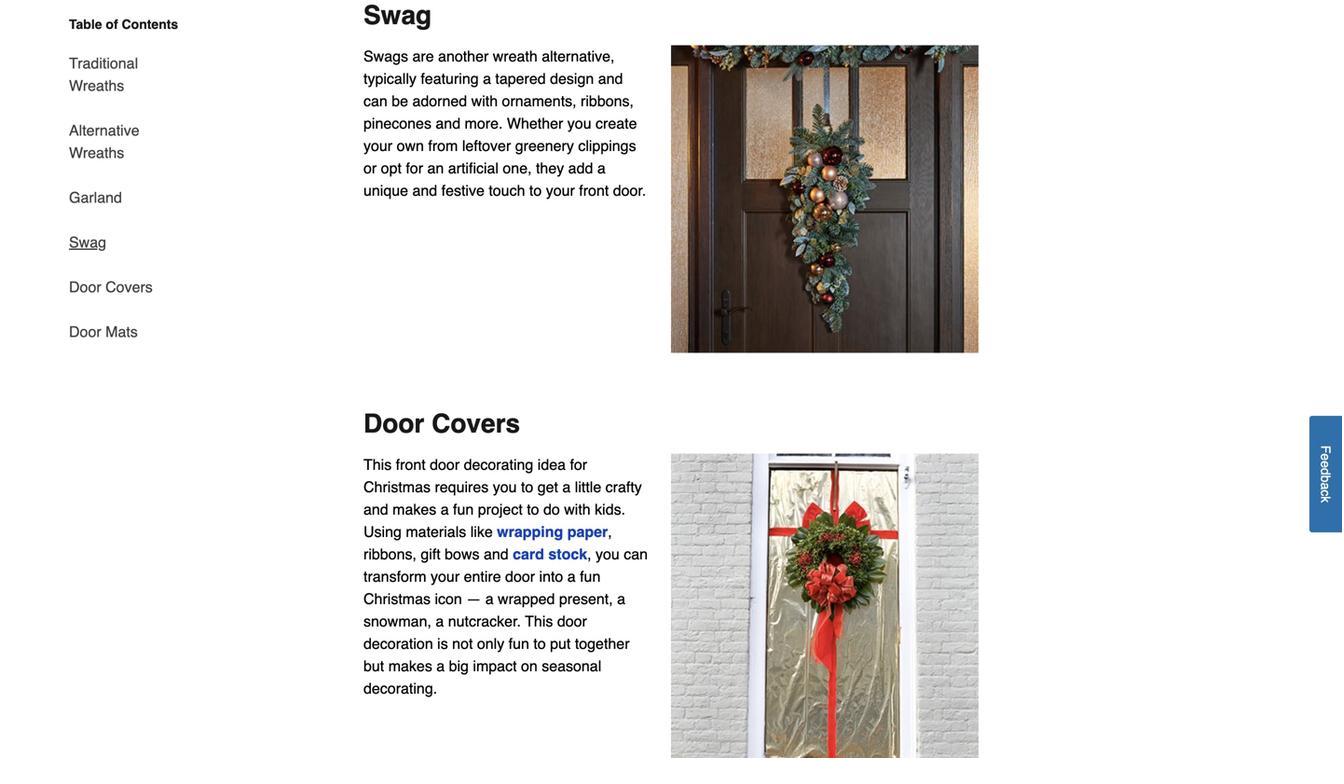 Task type: describe. For each thing, give the bounding box(es) containing it.
big
[[449, 657, 469, 675]]

project
[[478, 501, 523, 518]]

wrapping
[[497, 523, 564, 540]]

one,
[[503, 159, 532, 177]]

they
[[536, 159, 564, 177]]

together
[[575, 635, 630, 652]]

add
[[569, 159, 593, 177]]

present,
[[559, 590, 613, 607]]

a down "another"
[[483, 70, 491, 87]]

ornaments,
[[502, 92, 577, 110]]

wreath
[[493, 48, 538, 65]]

nutcracker.
[[448, 613, 521, 630]]

c
[[1319, 490, 1334, 496]]

crafty
[[606, 478, 642, 496]]

bows
[[445, 545, 480, 563]]

f e e d b a c k button
[[1310, 416, 1343, 532]]

, ribbons, gift bows and
[[364, 523, 612, 563]]

artificial
[[448, 159, 499, 177]]

into
[[540, 568, 564, 585]]

a right "present,"
[[618, 590, 626, 607]]

a front door decorated to look like a gift with gold wrapping paper and a red ribbon, and a wreath. image
[[671, 454, 979, 758]]

do
[[544, 501, 560, 518]]

clippings
[[579, 137, 637, 154]]

1 horizontal spatial door
[[506, 568, 535, 585]]

front inside swags are another wreath alternative, typically featuring a tapered design and can be adorned with ornaments, ribbons, pinecones and more. whether you create your own from leftover greenery clippings or opt for an artificial one, they add a unique and festive touch to your front door.
[[579, 182, 609, 199]]

decorating.
[[364, 680, 438, 697]]

typically
[[364, 70, 417, 87]]

, you can transform your entire door into a fun christmas icon — a wrapped present, a snowman, a nutcracker. this door decoration is not only fun to put together but makes a big impact on seasonal decorating.
[[364, 545, 648, 697]]

alternative wreaths link
[[69, 108, 194, 175]]

tapered
[[496, 70, 546, 87]]

swags are another wreath alternative, typically featuring a tapered design and can be adorned with ornaments, ribbons, pinecones and more. whether you create your own from leftover greenery clippings or opt for an artificial one, they add a unique and festive touch to your front door.
[[364, 48, 647, 199]]

door covers inside 'table of contents' element
[[69, 278, 153, 296]]

but
[[364, 657, 384, 675]]

using
[[364, 523, 402, 540]]

k
[[1319, 496, 1334, 503]]

a left big
[[437, 657, 445, 675]]

only
[[477, 635, 505, 652]]

a inside button
[[1319, 482, 1334, 490]]

and right design
[[598, 70, 623, 87]]

card stock link
[[513, 545, 588, 563]]

stock
[[549, 545, 588, 563]]

a right the add
[[598, 159, 606, 177]]

f e e d b a c k
[[1319, 445, 1334, 503]]

alternative wreaths
[[69, 122, 140, 161]]

entire
[[464, 568, 501, 585]]

impact
[[473, 657, 517, 675]]

1 e from the top
[[1319, 453, 1334, 461]]

wrapped
[[498, 590, 555, 607]]

of
[[106, 17, 118, 32]]

door covers link
[[69, 265, 153, 310]]

table of contents
[[69, 17, 178, 32]]

festive
[[442, 182, 485, 199]]

own
[[397, 137, 424, 154]]

card stock
[[513, 545, 588, 563]]

garland link
[[69, 175, 122, 220]]

this inside this front door decorating idea for christmas requires you to get a little crafty and makes a fun project to do with kids. using materials like
[[364, 456, 392, 473]]

like
[[471, 523, 493, 540]]

garland
[[69, 189, 122, 206]]

another
[[438, 48, 489, 65]]

get
[[538, 478, 559, 496]]

2 vertical spatial fun
[[509, 635, 530, 652]]

put
[[550, 635, 571, 652]]

wrapping paper
[[497, 523, 608, 540]]

to inside , you can transform your entire door into a fun christmas icon — a wrapped present, a snowman, a nutcracker. this door decoration is not only fun to put together but makes a big impact on seasonal decorating.
[[534, 635, 546, 652]]

greenery
[[515, 137, 574, 154]]

an
[[428, 159, 444, 177]]

your inside , you can transform your entire door into a fun christmas icon — a wrapped present, a snowman, a nutcracker. this door decoration is not only fun to put together but makes a big impact on seasonal decorating.
[[431, 568, 460, 585]]

wrapping paper link
[[497, 523, 608, 540]]

create
[[596, 115, 637, 132]]

paper
[[568, 523, 608, 540]]

2 horizontal spatial fun
[[580, 568, 601, 585]]

be
[[392, 92, 409, 110]]

door inside this front door decorating idea for christmas requires you to get a little crafty and makes a fun project to do with kids. using materials like
[[430, 456, 460, 473]]

swag inside 'table of contents' element
[[69, 234, 106, 251]]

for inside this front door decorating idea for christmas requires you to get a little crafty and makes a fun project to do with kids. using materials like
[[570, 456, 588, 473]]

adorned
[[413, 92, 467, 110]]

is
[[438, 635, 448, 652]]

0 horizontal spatial your
[[364, 137, 393, 154]]

table of contents element
[[54, 15, 194, 343]]

you inside , you can transform your entire door into a fun christmas icon — a wrapped present, a snowman, a nutcracker. this door decoration is not only fun to put together but makes a big impact on seasonal decorating.
[[596, 545, 620, 563]]

christmas inside this front door decorating idea for christmas requires you to get a little crafty and makes a fun project to do with kids. using materials like
[[364, 478, 431, 496]]

whether
[[507, 115, 564, 132]]

alternative
[[69, 122, 140, 139]]

a up materials
[[441, 501, 449, 518]]

more.
[[465, 115, 503, 132]]

alternative,
[[542, 48, 615, 65]]

contents
[[122, 17, 178, 32]]

—
[[467, 590, 481, 607]]

wreaths for alternative wreaths
[[69, 144, 124, 161]]

to inside swags are another wreath alternative, typically featuring a tapered design and can be adorned with ornaments, ribbons, pinecones and more. whether you create your own from leftover greenery clippings or opt for an artificial one, they add a unique and festive touch to your front door.
[[530, 182, 542, 199]]

f
[[1319, 445, 1334, 453]]

a right into
[[568, 568, 576, 585]]

swags
[[364, 48, 409, 65]]

, for , you can transform your entire door into a fun christmas icon — a wrapped present, a snowman, a nutcracker. this door decoration is not only fun to put together but makes a big impact on seasonal decorating.
[[588, 545, 592, 563]]

, for , ribbons, gift bows and
[[608, 523, 612, 540]]

on
[[521, 657, 538, 675]]

card
[[513, 545, 545, 563]]

door for door mats link
[[69, 323, 101, 340]]

1 vertical spatial your
[[546, 182, 575, 199]]

and down an
[[413, 182, 438, 199]]

touch
[[489, 182, 526, 199]]

with inside swags are another wreath alternative, typically featuring a tapered design and can be adorned with ornaments, ribbons, pinecones and more. whether you create your own from leftover greenery clippings or opt for an artificial one, they add a unique and festive touch to your front door.
[[472, 92, 498, 110]]

design
[[550, 70, 594, 87]]

a right get
[[563, 478, 571, 496]]

this inside , you can transform your entire door into a fun christmas icon — a wrapped present, a snowman, a nutcracker. this door decoration is not only fun to put together but makes a big impact on seasonal decorating.
[[525, 613, 553, 630]]

pinecones
[[364, 115, 432, 132]]

2 vertical spatial door
[[364, 409, 425, 439]]



Task type: locate. For each thing, give the bounding box(es) containing it.
makes up "decorating."
[[389, 657, 433, 675]]

your
[[364, 137, 393, 154], [546, 182, 575, 199], [431, 568, 460, 585]]

0 vertical spatial christmas
[[364, 478, 431, 496]]

requires
[[435, 478, 489, 496]]

you inside this front door decorating idea for christmas requires you to get a little crafty and makes a fun project to do with kids. using materials like
[[493, 478, 517, 496]]

1 horizontal spatial fun
[[509, 635, 530, 652]]

christmas
[[364, 478, 431, 496], [364, 590, 431, 607]]

to left get
[[521, 478, 534, 496]]

0 horizontal spatial for
[[406, 159, 423, 177]]

door up put
[[558, 613, 587, 630]]

little
[[575, 478, 602, 496]]

door covers up requires
[[364, 409, 520, 439]]

d
[[1319, 468, 1334, 475]]

1 vertical spatial ,
[[588, 545, 592, 563]]

with
[[472, 92, 498, 110], [564, 501, 591, 518]]

christmas up snowman,
[[364, 590, 431, 607]]

2 christmas from the top
[[364, 590, 431, 607]]

0 horizontal spatial this
[[364, 456, 392, 473]]

1 horizontal spatial your
[[431, 568, 460, 585]]

can inside swags are another wreath alternative, typically featuring a tapered design and can be adorned with ornaments, ribbons, pinecones and more. whether you create your own from leftover greenery clippings or opt for an artificial one, they add a unique and festive touch to your front door.
[[364, 92, 388, 110]]

1 vertical spatial swag
[[69, 234, 106, 251]]

can
[[364, 92, 388, 110], [624, 545, 648, 563]]

0 vertical spatial makes
[[393, 501, 437, 518]]

kids.
[[595, 501, 626, 518]]

0 vertical spatial door
[[69, 278, 101, 296]]

an evergreen swag adorned with red, pink and gold ornaments and pinecones on a front door. image
[[671, 45, 979, 353]]

and
[[598, 70, 623, 87], [436, 115, 461, 132], [413, 182, 438, 199], [364, 501, 389, 518], [484, 545, 509, 563]]

decorating
[[464, 456, 534, 473]]

1 wreaths from the top
[[69, 77, 124, 94]]

1 horizontal spatial you
[[568, 115, 592, 132]]

0 horizontal spatial you
[[493, 478, 517, 496]]

1 horizontal spatial can
[[624, 545, 648, 563]]

a up is in the left of the page
[[436, 613, 444, 630]]

door
[[430, 456, 460, 473], [506, 568, 535, 585], [558, 613, 587, 630]]

0 vertical spatial with
[[472, 92, 498, 110]]

leftover
[[462, 137, 511, 154]]

makes up materials
[[393, 501, 437, 518]]

door covers
[[69, 278, 153, 296], [364, 409, 520, 439]]

ribbons, up the 'transform'
[[364, 545, 417, 563]]

1 vertical spatial for
[[570, 456, 588, 473]]

0 vertical spatial wreaths
[[69, 77, 124, 94]]

0 horizontal spatial ,
[[588, 545, 592, 563]]

0 vertical spatial swag
[[364, 0, 432, 30]]

1 horizontal spatial ,
[[608, 523, 612, 540]]

this up using
[[364, 456, 392, 473]]

this down the wrapped
[[525, 613, 553, 630]]

door up requires
[[430, 456, 460, 473]]

or
[[364, 159, 377, 177]]

traditional wreaths link
[[69, 41, 194, 108]]

door mats
[[69, 323, 138, 340]]

with up paper
[[564, 501, 591, 518]]

1 vertical spatial ribbons,
[[364, 545, 417, 563]]

your up icon on the bottom left of the page
[[431, 568, 460, 585]]

1 horizontal spatial door covers
[[364, 409, 520, 439]]

transform
[[364, 568, 427, 585]]

, inside , you can transform your entire door into a fun christmas icon — a wrapped present, a snowman, a nutcracker. this door decoration is not only fun to put together but makes a big impact on seasonal decorating.
[[588, 545, 592, 563]]

mats
[[106, 323, 138, 340]]

not
[[452, 635, 473, 652]]

2 e from the top
[[1319, 461, 1334, 468]]

wreaths down traditional at left top
[[69, 77, 124, 94]]

door for 'door covers' link
[[69, 278, 101, 296]]

door.
[[613, 182, 647, 199]]

, inside , ribbons, gift bows and
[[608, 523, 612, 540]]

wreaths inside traditional wreaths
[[69, 77, 124, 94]]

1 vertical spatial you
[[493, 478, 517, 496]]

1 vertical spatial front
[[396, 456, 426, 473]]

unique
[[364, 182, 409, 199]]

swag down garland link
[[69, 234, 106, 251]]

, down kids.
[[608, 523, 612, 540]]

christmas up using
[[364, 478, 431, 496]]

0 vertical spatial for
[[406, 159, 423, 177]]

0 vertical spatial front
[[579, 182, 609, 199]]

you down paper
[[596, 545, 620, 563]]

0 horizontal spatial swag
[[69, 234, 106, 251]]

2 vertical spatial you
[[596, 545, 620, 563]]

are
[[413, 48, 434, 65]]

swag
[[364, 0, 432, 30], [69, 234, 106, 251]]

for inside swags are another wreath alternative, typically featuring a tapered design and can be adorned with ornaments, ribbons, pinecones and more. whether you create your own from leftover greenery clippings or opt for an artificial one, they add a unique and festive touch to your front door.
[[406, 159, 423, 177]]

1 vertical spatial door
[[506, 568, 535, 585]]

fun up on
[[509, 635, 530, 652]]

covers up "mats"
[[106, 278, 153, 296]]

fun up "present,"
[[580, 568, 601, 585]]

can left the be
[[364, 92, 388, 110]]

1 horizontal spatial for
[[570, 456, 588, 473]]

1 vertical spatial wreaths
[[69, 144, 124, 161]]

0 horizontal spatial door covers
[[69, 278, 153, 296]]

door
[[69, 278, 101, 296], [69, 323, 101, 340], [364, 409, 425, 439]]

fun down requires
[[453, 501, 474, 518]]

can down kids.
[[624, 545, 648, 563]]

2 vertical spatial your
[[431, 568, 460, 585]]

to down they
[[530, 182, 542, 199]]

0 horizontal spatial ribbons,
[[364, 545, 417, 563]]

and up from at the top
[[436, 115, 461, 132]]

your down they
[[546, 182, 575, 199]]

ribbons, inside , ribbons, gift bows and
[[364, 545, 417, 563]]

fun inside this front door decorating idea for christmas requires you to get a little crafty and makes a fun project to do with kids. using materials like
[[453, 501, 474, 518]]

a right —
[[486, 590, 494, 607]]

, down paper
[[588, 545, 592, 563]]

featuring
[[421, 70, 479, 87]]

front up materials
[[396, 456, 426, 473]]

0 horizontal spatial covers
[[106, 278, 153, 296]]

and up entire
[[484, 545, 509, 563]]

0 vertical spatial you
[[568, 115, 592, 132]]

0 horizontal spatial with
[[472, 92, 498, 110]]

0 horizontal spatial can
[[364, 92, 388, 110]]

1 vertical spatial christmas
[[364, 590, 431, 607]]

a
[[483, 70, 491, 87], [598, 159, 606, 177], [563, 478, 571, 496], [1319, 482, 1334, 490], [441, 501, 449, 518], [568, 568, 576, 585], [486, 590, 494, 607], [618, 590, 626, 607], [436, 613, 444, 630], [437, 657, 445, 675]]

0 vertical spatial fun
[[453, 501, 474, 518]]

to left do
[[527, 501, 540, 518]]

1 vertical spatial door
[[69, 323, 101, 340]]

2 horizontal spatial door
[[558, 613, 587, 630]]

icon
[[435, 590, 462, 607]]

0 vertical spatial ribbons,
[[581, 92, 634, 110]]

makes inside this front door decorating idea for christmas requires you to get a little crafty and makes a fun project to do with kids. using materials like
[[393, 501, 437, 518]]

snowman,
[[364, 613, 432, 630]]

opt
[[381, 159, 402, 177]]

door covers up door mats link
[[69, 278, 153, 296]]

for
[[406, 159, 423, 177], [570, 456, 588, 473]]

e up d
[[1319, 453, 1334, 461]]

1 christmas from the top
[[364, 478, 431, 496]]

and inside , ribbons, gift bows and
[[484, 545, 509, 563]]

swag up the swags
[[364, 0, 432, 30]]

1 horizontal spatial ribbons,
[[581, 92, 634, 110]]

makes inside , you can transform your entire door into a fun christmas icon — a wrapped present, a snowman, a nutcracker. this door decoration is not only fun to put together but makes a big impact on seasonal decorating.
[[389, 657, 433, 675]]

you inside swags are another wreath alternative, typically featuring a tapered design and can be adorned with ornaments, ribbons, pinecones and more. whether you create your own from leftover greenery clippings or opt for an artificial one, they add a unique and festive touch to your front door.
[[568, 115, 592, 132]]

0 vertical spatial covers
[[106, 278, 153, 296]]

traditional
[[69, 55, 138, 72]]

0 horizontal spatial door
[[430, 456, 460, 473]]

1 vertical spatial makes
[[389, 657, 433, 675]]

christmas inside , you can transform your entire door into a fun christmas icon — a wrapped present, a snowman, a nutcracker. this door decoration is not only fun to put together but makes a big impact on seasonal decorating.
[[364, 590, 431, 607]]

table
[[69, 17, 102, 32]]

e up 'b'
[[1319, 461, 1334, 468]]

door mats link
[[69, 310, 138, 343]]

a up k
[[1319, 482, 1334, 490]]

your up or
[[364, 137, 393, 154]]

with inside this front door decorating idea for christmas requires you to get a little crafty and makes a fun project to do with kids. using materials like
[[564, 501, 591, 518]]

front inside this front door decorating idea for christmas requires you to get a little crafty and makes a fun project to do with kids. using materials like
[[396, 456, 426, 473]]

covers inside 'table of contents' element
[[106, 278, 153, 296]]

0 vertical spatial this
[[364, 456, 392, 473]]

e
[[1319, 453, 1334, 461], [1319, 461, 1334, 468]]

1 vertical spatial this
[[525, 613, 553, 630]]

0 vertical spatial can
[[364, 92, 388, 110]]

materials
[[406, 523, 467, 540]]

wreaths for traditional wreaths
[[69, 77, 124, 94]]

ribbons, up create
[[581, 92, 634, 110]]

1 vertical spatial with
[[564, 501, 591, 518]]

1 horizontal spatial front
[[579, 182, 609, 199]]

wreaths
[[69, 77, 124, 94], [69, 144, 124, 161]]

with up more.
[[472, 92, 498, 110]]

ribbons,
[[581, 92, 634, 110], [364, 545, 417, 563]]

0 horizontal spatial fun
[[453, 501, 474, 518]]

2 horizontal spatial your
[[546, 182, 575, 199]]

0 vertical spatial your
[[364, 137, 393, 154]]

0 horizontal spatial front
[[396, 456, 426, 473]]

1 horizontal spatial covers
[[432, 409, 520, 439]]

can inside , you can transform your entire door into a fun christmas icon — a wrapped present, a snowman, a nutcracker. this door decoration is not only fun to put together but makes a big impact on seasonal decorating.
[[624, 545, 648, 563]]

2 vertical spatial door
[[558, 613, 587, 630]]

1 vertical spatial door covers
[[364, 409, 520, 439]]

b
[[1319, 475, 1334, 482]]

front down the add
[[579, 182, 609, 199]]

0 vertical spatial door
[[430, 456, 460, 473]]

this front door decorating idea for christmas requires you to get a little crafty and makes a fun project to do with kids. using materials like
[[364, 456, 642, 540]]

you up project
[[493, 478, 517, 496]]

wreaths down alternative
[[69, 144, 124, 161]]

gift
[[421, 545, 441, 563]]

and inside this front door decorating idea for christmas requires you to get a little crafty and makes a fun project to do with kids. using materials like
[[364, 501, 389, 518]]

you up the clippings
[[568, 115, 592, 132]]

covers
[[106, 278, 153, 296], [432, 409, 520, 439]]

wreaths inside 'alternative wreaths'
[[69, 144, 124, 161]]

1 vertical spatial fun
[[580, 568, 601, 585]]

door up the wrapped
[[506, 568, 535, 585]]

covers up 'decorating'
[[432, 409, 520, 439]]

fun
[[453, 501, 474, 518], [580, 568, 601, 585], [509, 635, 530, 652]]

for left an
[[406, 159, 423, 177]]

from
[[428, 137, 458, 154]]

swag link
[[69, 220, 106, 265]]

0 vertical spatial ,
[[608, 523, 612, 540]]

1 horizontal spatial this
[[525, 613, 553, 630]]

seasonal
[[542, 657, 602, 675]]

1 horizontal spatial with
[[564, 501, 591, 518]]

and up using
[[364, 501, 389, 518]]

to left put
[[534, 635, 546, 652]]

traditional wreaths
[[69, 55, 138, 94]]

1 vertical spatial covers
[[432, 409, 520, 439]]

0 vertical spatial door covers
[[69, 278, 153, 296]]

1 horizontal spatial swag
[[364, 0, 432, 30]]

ribbons, inside swags are another wreath alternative, typically featuring a tapered design and can be adorned with ornaments, ribbons, pinecones and more. whether you create your own from leftover greenery clippings or opt for an artificial one, they add a unique and festive touch to your front door.
[[581, 92, 634, 110]]

2 wreaths from the top
[[69, 144, 124, 161]]

1 vertical spatial can
[[624, 545, 648, 563]]

this
[[364, 456, 392, 473], [525, 613, 553, 630]]

you
[[568, 115, 592, 132], [493, 478, 517, 496], [596, 545, 620, 563]]

decoration
[[364, 635, 433, 652]]

front
[[579, 182, 609, 199], [396, 456, 426, 473]]

2 horizontal spatial you
[[596, 545, 620, 563]]

idea
[[538, 456, 566, 473]]

for up little
[[570, 456, 588, 473]]



Task type: vqa. For each thing, say whether or not it's contained in the screenshot.
Alternative Wreaths's the Wreaths
yes



